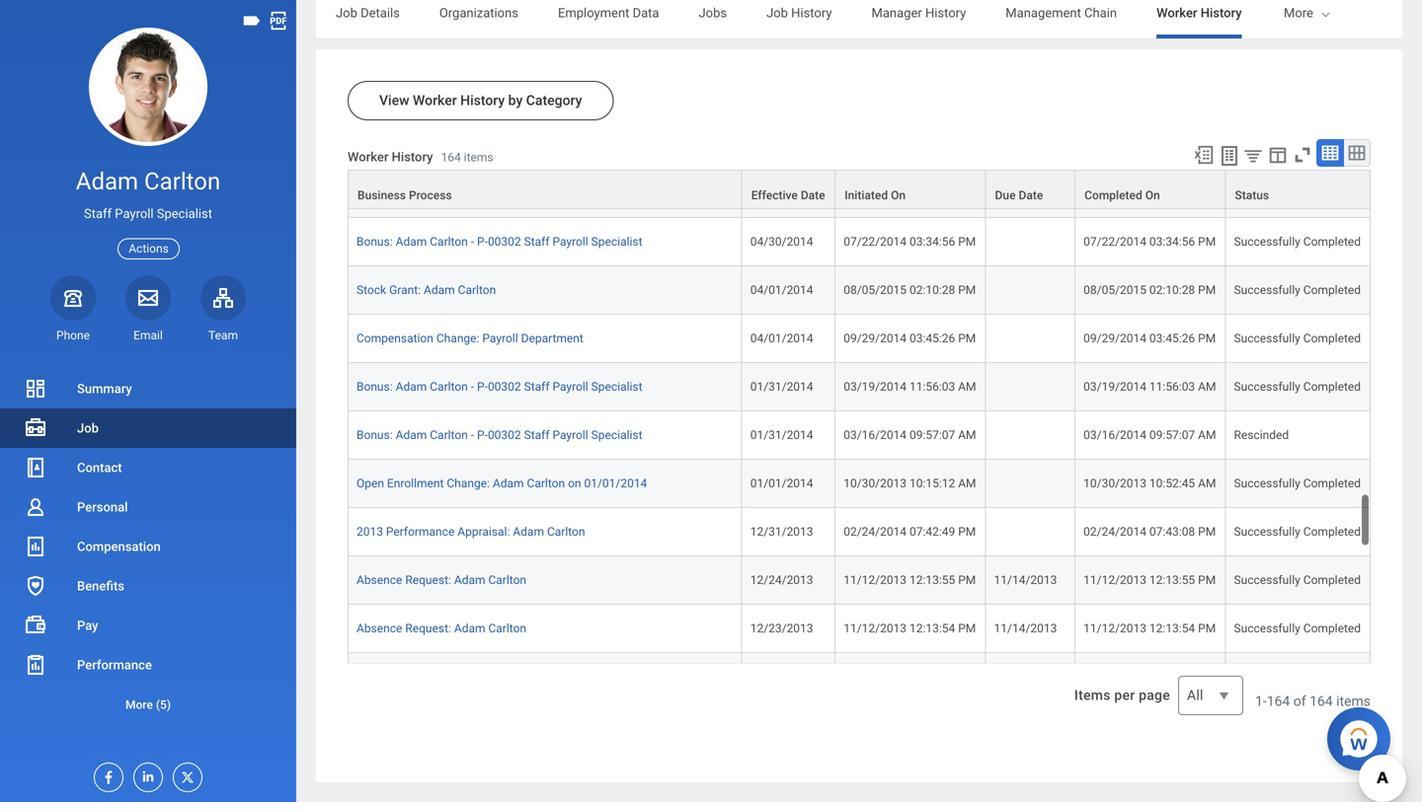 Task type: locate. For each thing, give the bounding box(es) containing it.
2 bonus: from the top
[[357, 235, 393, 249]]

2 03/19/2014 11:56:03 am from the left
[[1084, 380, 1216, 394]]

0 horizontal spatial 03/16/2014
[[844, 429, 907, 443]]

compensation inside row
[[357, 332, 433, 346]]

2 absence request: adam carlton link from the top
[[357, 622, 526, 636]]

- for 11/17/2014 02:34:38 pm
[[471, 187, 474, 201]]

9 successfully from the top
[[1234, 622, 1301, 636]]

11/12/2013 12:13:54 pm up page
[[1084, 622, 1216, 636]]

performance inside list
[[77, 658, 152, 673]]

0 vertical spatial request:
[[405, 574, 451, 588]]

1 absence request: adam carlton from the top
[[357, 574, 526, 588]]

1 11:56:03 from the left
[[910, 380, 955, 394]]

03/19/2014
[[844, 380, 907, 394], [1084, 380, 1147, 394]]

03/16/2014 09:57:07 am up 10/30/2013 10:15:12 am
[[844, 429, 976, 443]]

1 horizontal spatial performance
[[386, 525, 455, 539]]

successfully completed for 10/30/2013 10:52:45 am
[[1234, 477, 1361, 491]]

07/22/2014 down initiated on
[[844, 235, 907, 249]]

compensation down grant:
[[357, 332, 433, 346]]

1 vertical spatial absence
[[357, 622, 402, 636]]

- down compensation change: payroll department
[[471, 380, 474, 394]]

employment
[[558, 5, 629, 20]]

tab list containing job details
[[316, 0, 1422, 39]]

2 vertical spatial worker
[[348, 149, 389, 164]]

7 successfully completed from the top
[[1234, 525, 1361, 539]]

4 - from the top
[[471, 429, 474, 443]]

bonus: for 03/16/2014 09:57:07 am
[[357, 429, 393, 443]]

bonus:
[[357, 187, 393, 201], [357, 235, 393, 249], [357, 380, 393, 394], [357, 429, 393, 443]]

2 03/16/2014 from the left
[[1084, 429, 1147, 443]]

p- up open enrollment change: adam carlton on 01/01/2014
[[477, 429, 488, 443]]

mail image
[[136, 286, 160, 310]]

01/01/2014 up 12/31/2013
[[750, 477, 813, 491]]

bonus: adam carlton - p-00302 staff payroll specialist for 03/19/2014
[[357, 380, 642, 394]]

0 horizontal spatial 12:13:55
[[910, 574, 955, 588]]

- right process
[[471, 187, 474, 201]]

1 horizontal spatial 11/17/2014 02:34:38 pm
[[1084, 187, 1216, 201]]

completed for 11/12/2013 12:13:55 pm
[[1303, 574, 1361, 588]]

04/01/2014 for 08/05/2015
[[750, 284, 813, 297]]

bonus: adam carlton - p-00302 staff payroll specialist for 03/16/2014
[[357, 429, 642, 443]]

2 01/01/2014 from the left
[[750, 477, 813, 491]]

3 successfully from the top
[[1234, 284, 1301, 297]]

2 - from the top
[[471, 235, 474, 249]]

compensation
[[357, 332, 433, 346], [77, 540, 161, 555]]

11/17/2014 right effective date popup button
[[844, 187, 907, 201]]

2 10/30/2013 from the left
[[1084, 477, 1147, 491]]

per
[[1114, 688, 1135, 704]]

bonus: adam carlton - p-00302 staff payroll specialist link
[[357, 187, 642, 201], [357, 235, 642, 249], [357, 380, 642, 394], [357, 429, 642, 443]]

specialist for 03/16/2014
[[591, 429, 642, 443]]

history up 'business process'
[[392, 149, 433, 164]]

bonus: adam carlton - p-00302 staff payroll specialist down compensation change: payroll department
[[357, 380, 642, 394]]

1 10/30/2013 from the left
[[844, 477, 907, 491]]

p- up stock grant: adam carlton
[[477, 235, 488, 249]]

specialist
[[591, 187, 642, 201], [157, 207, 212, 221], [591, 235, 642, 249], [591, 380, 642, 394], [591, 429, 642, 443]]

03:34:56 down initiated on popup button
[[910, 235, 955, 249]]

2 request: from the top
[[405, 622, 451, 636]]

2 horizontal spatial worker
[[1157, 5, 1198, 20]]

01/01/2014
[[584, 477, 647, 491], [750, 477, 813, 491]]

0 horizontal spatial worker
[[348, 149, 389, 164]]

1 bonus: adam carlton - p-00302 staff payroll specialist link from the top
[[357, 187, 642, 201]]

- up stock grant: adam carlton
[[471, 235, 474, 249]]

bonus: up the open
[[357, 429, 393, 443]]

team
[[208, 329, 238, 343]]

164 right "of" at the right bottom of page
[[1310, 694, 1333, 710]]

08/05/2015
[[844, 284, 907, 297], [1084, 284, 1147, 297]]

bonus: adam carlton - p-00302 staff payroll specialist link down worker history 164 items on the left top of the page
[[357, 187, 642, 201]]

0 vertical spatial change:
[[436, 332, 479, 346]]

cell
[[986, 170, 1076, 218], [986, 218, 1076, 267], [986, 267, 1076, 315], [986, 315, 1076, 364], [986, 364, 1076, 412], [986, 412, 1076, 460], [986, 460, 1076, 509], [986, 509, 1076, 557], [348, 654, 742, 702], [742, 654, 836, 702], [836, 654, 986, 702], [986, 654, 1076, 702], [1076, 654, 1226, 702], [1226, 654, 1371, 702]]

1 vertical spatial 11/14/2013
[[994, 622, 1057, 636]]

p- for 07/22/2014 03:34:56 pm
[[477, 235, 488, 249]]

1 vertical spatial items
[[1336, 694, 1371, 710]]

1 horizontal spatial 07/22/2014
[[1084, 235, 1147, 249]]

3 - from the top
[[471, 380, 474, 394]]

1 horizontal spatial 10/30/2013
[[1084, 477, 1147, 491]]

11/12/2013
[[844, 574, 907, 588], [1084, 574, 1147, 588], [844, 622, 907, 636], [1084, 622, 1147, 636]]

0 horizontal spatial 11/17/2014
[[844, 187, 907, 201]]

02:10:28
[[910, 284, 955, 297], [1150, 284, 1195, 297]]

0 horizontal spatial 03:34:56
[[910, 235, 955, 249]]

5 successfully completed from the top
[[1234, 380, 1361, 394]]

1 11/17/2014 02:34:38 pm from the left
[[844, 187, 976, 201]]

more left additiona
[[1284, 5, 1313, 20]]

items inside status
[[1336, 694, 1371, 710]]

1 vertical spatial 01/31/2014
[[750, 429, 813, 443]]

1 horizontal spatial 03/19/2014
[[1084, 380, 1147, 394]]

1 00302 from the top
[[488, 187, 521, 201]]

4 successfully from the top
[[1234, 332, 1301, 346]]

2 02:10:28 from the left
[[1150, 284, 1195, 297]]

compensation inside "link"
[[77, 540, 161, 555]]

1 horizontal spatial 07/22/2014 03:34:56 pm
[[1084, 235, 1216, 249]]

02:34:38
[[910, 187, 955, 201], [1150, 187, 1195, 201]]

successfully for 10/30/2013 10:52:45 am
[[1234, 477, 1301, 491]]

07/22/2014 03:34:56 pm
[[844, 235, 976, 249], [1084, 235, 1216, 249]]

6 successfully completed from the top
[[1234, 477, 1361, 491]]

1 horizontal spatial 01/01/2014
[[750, 477, 813, 491]]

01/31/2014
[[750, 380, 813, 394], [750, 429, 813, 443]]

payroll inside navigation pane region
[[115, 207, 154, 221]]

12:13:54 up items per page element at the bottom of page
[[1150, 622, 1195, 636]]

1 12:13:55 from the left
[[910, 574, 955, 588]]

1 horizontal spatial 12:13:55
[[1150, 574, 1195, 588]]

bonus: adam carlton - p-00302 staff payroll specialist down worker history 164 items on the left top of the page
[[357, 187, 642, 201]]

0 horizontal spatial 11/17/2014 02:34:38 pm
[[844, 187, 976, 201]]

- up 'open enrollment change: adam carlton on 01/01/2014' link
[[471, 429, 474, 443]]

list
[[0, 369, 296, 725]]

1 03:34:56 from the left
[[910, 235, 955, 249]]

pay
[[77, 619, 98, 634]]

on inside popup button
[[1145, 189, 1160, 203]]

00302 for 03/16/2014 09:57:07 am
[[488, 429, 521, 443]]

1 horizontal spatial 11/12/2013 12:13:55 pm
[[1084, 574, 1216, 588]]

9 successfully completed from the top
[[1234, 622, 1361, 636]]

history left manager
[[791, 5, 832, 20]]

0 vertical spatial absence
[[357, 574, 402, 588]]

0 horizontal spatial 09:57:07
[[910, 429, 955, 443]]

management
[[1006, 5, 1081, 20]]

2 12:13:55 from the left
[[1150, 574, 1195, 588]]

job
[[336, 5, 357, 20], [766, 5, 788, 20], [77, 421, 99, 436]]

1 successfully completed from the top
[[1234, 187, 1361, 201]]

12/31/2013
[[750, 525, 813, 539]]

payroll down 'category'
[[553, 187, 588, 201]]

expand table image
[[1347, 143, 1367, 163]]

manager history
[[872, 5, 966, 20]]

0 horizontal spatial performance
[[77, 658, 152, 673]]

enrollment
[[387, 477, 444, 491]]

00302 down business process popup button
[[488, 235, 521, 249]]

2 11/14/2013 from the top
[[994, 622, 1057, 636]]

pm
[[958, 187, 976, 201], [1198, 187, 1216, 201], [958, 235, 976, 249], [1198, 235, 1216, 249], [958, 284, 976, 297], [1198, 284, 1216, 297], [958, 332, 976, 346], [1198, 332, 1216, 346], [958, 525, 976, 539], [1198, 525, 1216, 539], [958, 574, 976, 588], [1198, 574, 1216, 588], [958, 622, 976, 636], [1198, 622, 1216, 636]]

07/22/2014 03:34:56 pm down initiated on popup button
[[844, 235, 976, 249]]

08/05/2015 down completed on
[[1084, 284, 1147, 297]]

x image
[[174, 764, 196, 786]]

10/30/2013 left '10:15:12'
[[844, 477, 907, 491]]

worker inside tab list
[[1157, 5, 1198, 20]]

worker up business
[[348, 149, 389, 164]]

10/30/2013 10:15:12 am
[[844, 477, 976, 491]]

more for more
[[1284, 5, 1313, 20]]

01/01/2014 right on
[[584, 477, 647, 491]]

1 11/17/2014 from the left
[[844, 187, 907, 201]]

row containing stock grant: adam carlton
[[348, 267, 1371, 315]]

0 horizontal spatial 03/19/2014
[[844, 380, 907, 394]]

1 horizontal spatial compensation
[[357, 332, 433, 346]]

-
[[471, 187, 474, 201], [471, 235, 474, 249], [471, 380, 474, 394], [471, 429, 474, 443]]

2 09:57:07 from the left
[[1150, 429, 1195, 443]]

3 p- from the top
[[477, 380, 488, 394]]

0 vertical spatial absence request: adam carlton
[[357, 574, 526, 588]]

am
[[958, 380, 976, 394], [1198, 380, 1216, 394], [958, 429, 976, 443], [1198, 429, 1216, 443], [958, 477, 976, 491], [1198, 477, 1216, 491]]

adam
[[76, 167, 138, 196], [396, 187, 427, 201], [396, 235, 427, 249], [424, 284, 455, 297], [396, 380, 427, 394], [396, 429, 427, 443], [493, 477, 524, 491], [513, 525, 544, 539], [454, 574, 485, 588], [454, 622, 485, 636]]

12:13:55
[[910, 574, 955, 588], [1150, 574, 1195, 588]]

0 vertical spatial more
[[1284, 5, 1313, 20]]

staff
[[524, 187, 550, 201], [84, 207, 112, 221], [524, 235, 550, 249], [524, 380, 550, 394], [524, 429, 550, 443]]

2 horizontal spatial job
[[766, 5, 788, 20]]

1 date from the left
[[801, 189, 825, 203]]

1 horizontal spatial job
[[336, 5, 357, 20]]

0 vertical spatial compensation
[[357, 332, 433, 346]]

11/12/2013 12:13:54 pm down 02/24/2014 07:42:49 pm
[[844, 622, 976, 636]]

10/30/2013 for 10/30/2013 10:15:12 am
[[844, 477, 907, 491]]

0 vertical spatial absence request: adam carlton link
[[357, 574, 526, 588]]

bonus: adam carlton - p-00302 staff payroll specialist link for 03/19/2014
[[357, 380, 642, 394]]

10/30/2013 left 10:52:45
[[1084, 477, 1147, 491]]

02/24/2014 left the "07:42:49"
[[844, 525, 907, 539]]

02:34:38 down export to excel icon
[[1150, 187, 1195, 201]]

staff up 'open enrollment change: adam carlton on 01/01/2014' link
[[524, 429, 550, 443]]

staff for 03/19/2014 11:56:03 am
[[524, 380, 550, 394]]

1 vertical spatial more
[[125, 699, 153, 713]]

change: down stock grant: adam carlton
[[436, 332, 479, 346]]

0 horizontal spatial 07/22/2014 03:34:56 pm
[[844, 235, 976, 249]]

02/24/2014 for 02/24/2014 07:42:49 pm
[[844, 525, 907, 539]]

1 vertical spatial change:
[[447, 477, 490, 491]]

worker
[[1157, 5, 1198, 20], [413, 92, 457, 109], [348, 149, 389, 164]]

0 horizontal spatial 01/01/2014
[[584, 477, 647, 491]]

1 horizontal spatial 08/05/2015 02:10:28 pm
[[1084, 284, 1216, 297]]

1 horizontal spatial 11:56:03
[[1150, 380, 1195, 394]]

1 horizontal spatial 03:34:56
[[1150, 235, 1195, 249]]

0 vertical spatial worker
[[1157, 5, 1198, 20]]

worker for worker history 164 items
[[348, 149, 389, 164]]

history right manager
[[925, 5, 966, 20]]

09/29/2014
[[844, 332, 907, 346], [1084, 332, 1147, 346]]

job left details on the left top of page
[[336, 5, 357, 20]]

11/14/2013 for 11/12/2013 12:13:55 pm
[[994, 574, 1057, 588]]

absence request: adam carlton for 12/24/2013
[[357, 574, 526, 588]]

bonus: adam carlton - p-00302 staff payroll specialist link for 11/17/2014
[[357, 187, 642, 201]]

bonus: adam carlton - p-00302 staff payroll specialist down business process popup button
[[357, 235, 642, 249]]

0 horizontal spatial 164
[[441, 150, 461, 164]]

3 bonus: adam carlton - p-00302 staff payroll specialist link from the top
[[357, 380, 642, 394]]

successfully completed for 03/19/2014 11:56:03 am
[[1234, 380, 1361, 394]]

bonus: adam carlton - p-00302 staff payroll specialist link down compensation change: payroll department
[[357, 380, 642, 394]]

grant:
[[389, 284, 421, 297]]

2 absence from the top
[[357, 622, 402, 636]]

3 successfully completed from the top
[[1234, 284, 1361, 297]]

job history
[[766, 5, 832, 20]]

category
[[526, 92, 582, 109]]

2 02/24/2014 from the left
[[1084, 525, 1147, 539]]

12:13:55 down "07:43:08"
[[1150, 574, 1195, 588]]

0 horizontal spatial 02/24/2014
[[844, 525, 907, 539]]

0 horizontal spatial 11:56:03
[[910, 380, 955, 394]]

0 horizontal spatial job
[[77, 421, 99, 436]]

03/16/2014 up 10/30/2013 10:15:12 am
[[844, 429, 907, 443]]

facebook image
[[95, 764, 117, 786]]

bonus: down stock
[[357, 380, 393, 394]]

more inside dropdown button
[[125, 699, 153, 713]]

164 up process
[[441, 150, 461, 164]]

11/12/2013 12:13:54 pm
[[844, 622, 976, 636], [1084, 622, 1216, 636]]

tab list
[[316, 0, 1422, 39]]

7 successfully from the top
[[1234, 525, 1301, 539]]

p- right process
[[477, 187, 488, 201]]

items inside worker history 164 items
[[464, 150, 493, 164]]

due date
[[995, 189, 1043, 203]]

1 horizontal spatial 03/19/2014 11:56:03 am
[[1084, 380, 1216, 394]]

0 vertical spatial 04/01/2014
[[750, 284, 813, 297]]

view worker history by category button
[[348, 81, 614, 120]]

2 03:34:56 from the left
[[1150, 235, 1195, 249]]

rescinded
[[1234, 429, 1289, 443]]

2 on from the left
[[1145, 189, 1160, 203]]

4 bonus: from the top
[[357, 429, 393, 443]]

03:34:56
[[910, 235, 955, 249], [1150, 235, 1195, 249]]

successfully completed for 09/29/2014 03:45:26 pm
[[1234, 332, 1361, 346]]

toolbar
[[1184, 139, 1371, 170]]

11:56:03 up '10:15:12'
[[910, 380, 955, 394]]

07/22/2014 down completed on
[[1084, 235, 1147, 249]]

1 vertical spatial 04/01/2014
[[750, 332, 813, 346]]

payroll down adam carlton in the top of the page
[[115, 207, 154, 221]]

list containing summary
[[0, 369, 296, 725]]

1 horizontal spatial 164
[[1267, 694, 1290, 710]]

03/16/2014 up the 10/30/2013 10:52:45 am
[[1084, 429, 1147, 443]]

navigation pane region
[[0, 0, 296, 803]]

worker history 164 items
[[348, 149, 493, 164]]

date right due
[[1019, 189, 1043, 203]]

row containing business process
[[348, 170, 1371, 209]]

04/01/2014
[[750, 284, 813, 297], [750, 332, 813, 346]]

11/17/2014 02:34:38 pm left due
[[844, 187, 976, 201]]

1 horizontal spatial 11/12/2013 12:13:54 pm
[[1084, 622, 1216, 636]]

1 11/14/2013 from the top
[[994, 574, 1057, 588]]

1 09/29/2014 03:45:26 pm from the left
[[844, 332, 976, 346]]

1 04/01/2014 from the top
[[750, 284, 813, 297]]

date right effective
[[801, 189, 825, 203]]

1 08/05/2015 02:10:28 pm from the left
[[844, 284, 976, 297]]

12:13:55 down the "07:42:49"
[[910, 574, 955, 588]]

07/22/2014 03:34:56 pm down completed on popup button
[[1084, 235, 1216, 249]]

02/24/2014 left "07:43:08"
[[1084, 525, 1147, 539]]

change: up 2013 performance appraisal: adam carlton
[[447, 477, 490, 491]]

1 01/31/2014 from the top
[[750, 380, 813, 394]]

09:57:07 up 10:52:45
[[1150, 429, 1195, 443]]

3 bonus: adam carlton - p-00302 staff payroll specialist from the top
[[357, 380, 642, 394]]

03/19/2014 11:56:03 am
[[844, 380, 976, 394], [1084, 380, 1216, 394]]

0 horizontal spatial 09/29/2014
[[844, 332, 907, 346]]

1 horizontal spatial worker
[[413, 92, 457, 109]]

1 p- from the top
[[477, 187, 488, 201]]

1 horizontal spatial 12:13:54
[[1150, 622, 1195, 636]]

compensation for compensation change: payroll department
[[357, 332, 433, 346]]

completed for 11/17/2014 02:34:38 pm
[[1303, 187, 1361, 201]]

0 horizontal spatial items
[[464, 150, 493, 164]]

03:34:56 down completed on popup button
[[1150, 235, 1195, 249]]

1 horizontal spatial items
[[1336, 694, 1371, 710]]

p- for 11/17/2014 02:34:38 pm
[[477, 187, 488, 201]]

0 horizontal spatial 08/05/2015 02:10:28 pm
[[844, 284, 976, 297]]

11/17/2014 right due date popup button
[[1084, 187, 1147, 201]]

11:56:03 up 10:52:45
[[1150, 380, 1195, 394]]

1 on from the left
[[891, 189, 906, 203]]

2 p- from the top
[[477, 235, 488, 249]]

worker right chain
[[1157, 5, 1198, 20]]

1 vertical spatial request:
[[405, 622, 451, 636]]

09:57:07 up '10:15:12'
[[910, 429, 955, 443]]

p- for 03/16/2014 09:57:07 am
[[477, 429, 488, 443]]

staff down department
[[524, 380, 550, 394]]

00302 right process
[[488, 187, 521, 201]]

0 vertical spatial performance
[[386, 525, 455, 539]]

completed for 10/30/2013 10:52:45 am
[[1303, 477, 1361, 491]]

00302
[[488, 187, 521, 201], [488, 235, 521, 249], [488, 380, 521, 394], [488, 429, 521, 443]]

export to excel image
[[1193, 144, 1215, 166]]

00302 for 07/22/2014 03:34:56 pm
[[488, 235, 521, 249]]

11/17/2014
[[844, 187, 907, 201], [1084, 187, 1147, 201]]

1 horizontal spatial 09:57:07
[[1150, 429, 1195, 443]]

00302 up 'open enrollment change: adam carlton on 01/01/2014' link
[[488, 429, 521, 443]]

1 02:10:28 from the left
[[910, 284, 955, 297]]

2 absence request: adam carlton from the top
[[357, 622, 526, 636]]

0 horizontal spatial 11/12/2013 12:13:54 pm
[[844, 622, 976, 636]]

1 horizontal spatial 02:10:28
[[1150, 284, 1195, 297]]

0 horizontal spatial 07/22/2014
[[844, 235, 907, 249]]

6 successfully from the top
[[1234, 477, 1301, 491]]

0 horizontal spatial more
[[125, 699, 153, 713]]

1 02/24/2014 from the left
[[844, 525, 907, 539]]

more left (5)
[[125, 699, 153, 713]]

bonus: adam carlton - p-00302 staff payroll specialist up 'open enrollment change: adam carlton on 01/01/2014' link
[[357, 429, 642, 443]]

successfully
[[1234, 187, 1301, 201], [1234, 235, 1301, 249], [1234, 284, 1301, 297], [1234, 332, 1301, 346], [1234, 380, 1301, 394], [1234, 477, 1301, 491], [1234, 525, 1301, 539], [1234, 574, 1301, 588], [1234, 622, 1301, 636]]

payroll up on
[[553, 429, 588, 443]]

1 horizontal spatial 09/29/2014 03:45:26 pm
[[1084, 332, 1216, 346]]

0 vertical spatial items
[[464, 150, 493, 164]]

03/19/2014 11:56:03 am up the 10/30/2013 10:52:45 am
[[1084, 380, 1216, 394]]

1 02:34:38 from the left
[[910, 187, 955, 201]]

4 bonus: adam carlton - p-00302 staff payroll specialist from the top
[[357, 429, 642, 443]]

1 horizontal spatial 08/05/2015
[[1084, 284, 1147, 297]]

payroll for 11/17/2014 02:34:38 pm
[[553, 187, 588, 201]]

1 horizontal spatial 03/16/2014
[[1084, 429, 1147, 443]]

12/24/2013
[[750, 574, 813, 588]]

1 bonus: adam carlton - p-00302 staff payroll specialist from the top
[[357, 187, 642, 201]]

staff down 'category'
[[524, 187, 550, 201]]

164 inside worker history 164 items
[[441, 150, 461, 164]]

03/16/2014 09:57:07 am
[[844, 429, 976, 443], [1084, 429, 1216, 443]]

payroll
[[553, 187, 588, 201], [115, 207, 154, 221], [553, 235, 588, 249], [482, 332, 518, 346], [553, 380, 588, 394], [553, 429, 588, 443]]

successfully for 09/29/2014 03:45:26 pm
[[1234, 332, 1301, 346]]

2 07/22/2014 03:34:56 pm from the left
[[1084, 235, 1216, 249]]

03/16/2014 09:57:07 am up the 10/30/2013 10:52:45 am
[[1084, 429, 1216, 443]]

payroll for 07/22/2014 03:34:56 pm
[[553, 235, 588, 249]]

worker right view
[[413, 92, 457, 109]]

1 vertical spatial worker
[[413, 92, 457, 109]]

03/19/2014 11:56:03 am up 10/30/2013 10:15:12 am
[[844, 380, 976, 394]]

successfully for 08/05/2015 02:10:28 pm
[[1234, 284, 1301, 297]]

1 bonus: from the top
[[357, 187, 393, 201]]

1 vertical spatial absence request: adam carlton link
[[357, 622, 526, 636]]

3 00302 from the top
[[488, 380, 521, 394]]

1 horizontal spatial 02:34:38
[[1150, 187, 1195, 201]]

pay link
[[0, 606, 296, 646]]

history left by
[[460, 92, 505, 109]]

1 03/19/2014 from the left
[[844, 380, 907, 394]]

07/31/2014
[[750, 187, 813, 201]]

1 horizontal spatial 02/24/2014
[[1084, 525, 1147, 539]]

1 horizontal spatial 03/16/2014 09:57:07 am
[[1084, 429, 1216, 443]]

payroll for 03/16/2014 09:57:07 am
[[553, 429, 588, 443]]

5 successfully from the top
[[1234, 380, 1301, 394]]

0 horizontal spatial date
[[801, 189, 825, 203]]

stock grant: adam carlton
[[357, 284, 496, 297]]

performance
[[386, 525, 455, 539], [77, 658, 152, 673]]

1 horizontal spatial 03:45:26
[[1150, 332, 1195, 346]]

successfully completed for 02/24/2014 07:43:08 pm
[[1234, 525, 1361, 539]]

job right 'jobs'
[[766, 5, 788, 20]]

p- down compensation change: payroll department
[[477, 380, 488, 394]]

1 horizontal spatial on
[[1145, 189, 1160, 203]]

absence request: adam carlton
[[357, 574, 526, 588], [357, 622, 526, 636]]

2 01/31/2014 from the top
[[750, 429, 813, 443]]

1 horizontal spatial date
[[1019, 189, 1043, 203]]

1 11/12/2013 12:13:55 pm from the left
[[844, 574, 976, 588]]

row containing compensation change: payroll department
[[348, 315, 1371, 364]]

bonus: left process
[[357, 187, 393, 201]]

4 p- from the top
[[477, 429, 488, 443]]

completed for 07/22/2014 03:34:56 pm
[[1303, 235, 1361, 249]]

staff down business process popup button
[[524, 235, 550, 249]]

11/12/2013 12:13:55 pm down 02/24/2014 07:43:08 pm
[[1084, 574, 1216, 588]]

03/16/2014
[[844, 429, 907, 443], [1084, 429, 1147, 443]]

items down view worker history by category button at the left of the page
[[464, 150, 493, 164]]

successfully for 11/12/2013 12:13:55 pm
[[1234, 574, 1301, 588]]

payroll down business process popup button
[[553, 235, 588, 249]]

1 vertical spatial performance
[[77, 658, 152, 673]]

00302 down compensation change: payroll department
[[488, 380, 521, 394]]

0 horizontal spatial on
[[891, 189, 906, 203]]

department
[[521, 332, 583, 346]]

11/12/2013 12:13:55 pm down 02/24/2014 07:42:49 pm
[[844, 574, 976, 588]]

staff down adam carlton in the top of the page
[[84, 207, 112, 221]]

0 horizontal spatial 03:45:26
[[910, 332, 955, 346]]

0 horizontal spatial 03/16/2014 09:57:07 am
[[844, 429, 976, 443]]

0 vertical spatial 01/31/2014
[[750, 380, 813, 394]]

tag image
[[241, 10, 263, 32]]

0 horizontal spatial 11/12/2013 12:13:55 pm
[[844, 574, 976, 588]]

0 horizontal spatial 03/19/2014 11:56:03 am
[[844, 380, 976, 394]]

11/12/2013 right '12/23/2013'
[[844, 622, 907, 636]]

2 bonus: adam carlton - p-00302 staff payroll specialist from the top
[[357, 235, 642, 249]]

0 horizontal spatial 02:10:28
[[910, 284, 955, 297]]

0 horizontal spatial compensation
[[77, 540, 161, 555]]

0 horizontal spatial 10/30/2013
[[844, 477, 907, 491]]

1 vertical spatial absence request: adam carlton
[[357, 622, 526, 636]]

03:45:26
[[910, 332, 955, 346], [1150, 332, 1195, 346]]

items right "of" at the right bottom of page
[[1336, 694, 1371, 710]]

4 successfully completed from the top
[[1234, 332, 1361, 346]]

row
[[348, 170, 1371, 209], [348, 170, 1371, 218], [348, 218, 1371, 267], [348, 267, 1371, 315], [348, 315, 1371, 364], [348, 364, 1371, 412], [348, 412, 1371, 460], [348, 460, 1371, 509], [348, 509, 1371, 557], [348, 557, 1371, 605], [348, 605, 1371, 654], [348, 654, 1371, 702]]

request: for 12/24/2013
[[405, 574, 451, 588]]

bonus: for 07/22/2014 03:34:56 pm
[[357, 235, 393, 249]]

4 00302 from the top
[[488, 429, 521, 443]]

on inside popup button
[[891, 189, 906, 203]]

0 horizontal spatial 02:34:38
[[910, 187, 955, 201]]

1 absence request: adam carlton link from the top
[[357, 574, 526, 588]]

2 00302 from the top
[[488, 235, 521, 249]]

0 horizontal spatial 12:13:54
[[910, 622, 955, 636]]

staff for 03/16/2014 09:57:07 am
[[524, 429, 550, 443]]

worker inside button
[[413, 92, 457, 109]]

11/14/2013 for 11/12/2013 12:13:54 pm
[[994, 622, 1057, 636]]

1 vertical spatial compensation
[[77, 540, 161, 555]]

2 successfully from the top
[[1234, 235, 1301, 249]]

2 11/12/2013 12:13:54 pm from the left
[[1084, 622, 1216, 636]]

bonus: adam carlton - p-00302 staff payroll specialist link up 'open enrollment change: adam carlton on 01/01/2014' link
[[357, 429, 642, 443]]

4 bonus: adam carlton - p-00302 staff payroll specialist link from the top
[[357, 429, 642, 443]]

0 vertical spatial 11/14/2013
[[994, 574, 1057, 588]]

job for job history
[[766, 5, 788, 20]]

1 request: from the top
[[405, 574, 451, 588]]

completed on
[[1085, 189, 1160, 203]]

change:
[[436, 332, 479, 346], [447, 477, 490, 491]]

request: for 12/23/2013
[[405, 622, 451, 636]]

bonus: for 11/17/2014 02:34:38 pm
[[357, 187, 393, 201]]

1 horizontal spatial 09/29/2014
[[1084, 332, 1147, 346]]

8 successfully from the top
[[1234, 574, 1301, 588]]

1 successfully from the top
[[1234, 187, 1301, 201]]

0 horizontal spatial 09/29/2014 03:45:26 pm
[[844, 332, 976, 346]]

compensation down the 'personal'
[[77, 540, 161, 555]]

payroll down department
[[553, 380, 588, 394]]

0 horizontal spatial 08/05/2015
[[844, 284, 907, 297]]

1 horizontal spatial 11/17/2014
[[1084, 187, 1147, 201]]

performance down pay
[[77, 658, 152, 673]]

12:13:54
[[910, 622, 955, 636], [1150, 622, 1195, 636]]

164 left "of" at the right bottom of page
[[1267, 694, 1290, 710]]

- for 03/16/2014 09:57:07 am
[[471, 429, 474, 443]]

phone image
[[59, 286, 87, 310]]

2 04/01/2014 from the top
[[750, 332, 813, 346]]

bonus: down business
[[357, 235, 393, 249]]

02:34:38 right initiated on
[[910, 187, 955, 201]]

3 bonus: from the top
[[357, 380, 393, 394]]

1 horizontal spatial more
[[1284, 5, 1313, 20]]

absence request: adam carlton link for 12/24/2013
[[357, 574, 526, 588]]

payroll left department
[[482, 332, 518, 346]]

00302 for 11/17/2014 02:34:38 pm
[[488, 187, 521, 201]]

items
[[464, 150, 493, 164], [1336, 694, 1371, 710]]

view printable version (pdf) image
[[268, 10, 289, 32]]

compensation image
[[24, 535, 47, 559]]

12:13:54 down the "07:42:49"
[[910, 622, 955, 636]]

performance down enrollment
[[386, 525, 455, 539]]

history left timeline
[[1201, 5, 1242, 20]]

job up contact
[[77, 421, 99, 436]]



Task type: describe. For each thing, give the bounding box(es) containing it.
history inside view worker history by category button
[[460, 92, 505, 109]]

2013 performance appraisal: adam carlton
[[357, 525, 585, 539]]

due
[[995, 189, 1016, 203]]

specialist for 11/17/2014
[[591, 187, 642, 201]]

organizations
[[439, 5, 518, 20]]

fullscreen image
[[1292, 144, 1314, 166]]

successfully completed for 11/12/2013 12:13:54 pm
[[1234, 622, 1361, 636]]

appraisal:
[[458, 525, 510, 539]]

history for manager history
[[925, 5, 966, 20]]

payroll for 03/19/2014 11:56:03 am
[[553, 380, 588, 394]]

successfully for 07/22/2014 03:34:56 pm
[[1234, 235, 1301, 249]]

compensation change: payroll department link
[[357, 332, 583, 346]]

1 01/01/2014 from the left
[[584, 477, 647, 491]]

1 09/29/2014 from the left
[[844, 332, 907, 346]]

2 09/29/2014 03:45:26 pm from the left
[[1084, 332, 1216, 346]]

more (5) button
[[0, 685, 296, 725]]

p- for 03/19/2014 11:56:03 am
[[477, 380, 488, 394]]

2013
[[357, 525, 383, 539]]

11/12/2013 down 02/24/2014 07:43:08 pm
[[1084, 574, 1147, 588]]

view team image
[[211, 286, 235, 310]]

contact link
[[0, 448, 296, 488]]

2 11/17/2014 02:34:38 pm from the left
[[1084, 187, 1216, 201]]

items
[[1074, 688, 1111, 704]]

staff inside navigation pane region
[[84, 207, 112, 221]]

summary
[[77, 382, 132, 397]]

team link
[[200, 275, 246, 344]]

more (5)
[[125, 699, 171, 713]]

successfully completed for 11/12/2013 12:13:55 pm
[[1234, 574, 1361, 588]]

adam inside navigation pane region
[[76, 167, 138, 196]]

benefits link
[[0, 567, 296, 606]]

compensation link
[[0, 527, 296, 567]]

date for effective date
[[801, 189, 825, 203]]

on for completed on
[[1145, 189, 1160, 203]]

worker history
[[1157, 5, 1242, 20]]

status
[[1235, 189, 1269, 203]]

history for worker history 164 items
[[392, 149, 433, 164]]

2 03/19/2014 from the left
[[1084, 380, 1147, 394]]

2 11/12/2013 12:13:55 pm from the left
[[1084, 574, 1216, 588]]

successfully for 02/24/2014 07:43:08 pm
[[1234, 525, 1301, 539]]

1 12:13:54 from the left
[[910, 622, 955, 636]]

completed for 03/19/2014 11:56:03 am
[[1303, 380, 1361, 394]]

bonus: for 03/19/2014 11:56:03 am
[[357, 380, 393, 394]]

history for worker history
[[1201, 5, 1242, 20]]

more for more (5)
[[125, 699, 153, 713]]

2 02:34:38 from the left
[[1150, 187, 1195, 201]]

- for 07/22/2014 03:34:56 pm
[[471, 235, 474, 249]]

2 11/17/2014 from the left
[[1084, 187, 1147, 201]]

date for due date
[[1019, 189, 1043, 203]]

07:42:49
[[910, 525, 955, 539]]

manager
[[872, 5, 922, 20]]

details
[[361, 5, 400, 20]]

open
[[357, 477, 384, 491]]

completed for 08/05/2015 02:10:28 pm
[[1303, 284, 1361, 297]]

absence request: adam carlton for 12/23/2013
[[357, 622, 526, 636]]

completed for 09/29/2014 03:45:26 pm
[[1303, 332, 1361, 346]]

02/24/2014 07:42:49 pm
[[844, 525, 976, 539]]

1 07/22/2014 03:34:56 pm from the left
[[844, 235, 976, 249]]

- for 03/19/2014 11:56:03 am
[[471, 380, 474, 394]]

job link
[[0, 409, 296, 448]]

successfully for 11/17/2014 02:34:38 pm
[[1234, 187, 1301, 201]]

successfully completed for 07/22/2014 03:34:56 pm
[[1234, 235, 1361, 249]]

staff payroll specialist
[[84, 207, 212, 221]]

actions button
[[118, 239, 180, 260]]

job inside navigation pane region
[[77, 421, 99, 436]]

timeline
[[1282, 5, 1330, 20]]

open enrollment change: adam carlton on 01/01/2014 link
[[357, 477, 647, 491]]

completed for 11/12/2013 12:13:54 pm
[[1303, 622, 1361, 636]]

payroll inside row
[[482, 332, 518, 346]]

2 07/22/2014 from the left
[[1084, 235, 1147, 249]]

2 11:56:03 from the left
[[1150, 380, 1195, 394]]

business process button
[[349, 171, 741, 208]]

staff for 11/17/2014 02:34:38 pm
[[524, 187, 550, 201]]

absence request: adam carlton link for 12/23/2013
[[357, 622, 526, 636]]

data
[[633, 5, 659, 20]]

initiated
[[845, 189, 888, 203]]

staff for 07/22/2014 03:34:56 pm
[[524, 235, 550, 249]]

1-164 of 164 items
[[1255, 694, 1371, 710]]

business process
[[358, 189, 452, 203]]

10:52:45
[[1150, 477, 1195, 491]]

stock
[[357, 284, 386, 297]]

1 11/12/2013 12:13:54 pm from the left
[[844, 622, 976, 636]]

00302 for 03/19/2014 11:56:03 am
[[488, 380, 521, 394]]

1-164 of 164 items status
[[1255, 692, 1371, 712]]

10/30/2013 10:52:45 am
[[1084, 477, 1216, 491]]

04/30/2014
[[750, 235, 813, 249]]

absence for 12/23/2013
[[357, 622, 402, 636]]

10:15:12
[[910, 477, 955, 491]]

1 09:57:07 from the left
[[910, 429, 955, 443]]

02/24/2014 07:43:08 pm
[[1084, 525, 1216, 539]]

effective date button
[[742, 171, 835, 208]]

more (5) button
[[0, 694, 296, 718]]

11/12/2013 up items per page
[[1084, 622, 1147, 636]]

worker for worker history
[[1157, 5, 1198, 20]]

bonus: adam carlton - p-00302 staff payroll specialist for 07/22/2014
[[357, 235, 642, 249]]

02/24/2014 for 02/24/2014 07:43:08 pm
[[1084, 525, 1147, 539]]

bonus: adam carlton - p-00302 staff payroll specialist for 11/17/2014
[[357, 187, 642, 201]]

initiated on
[[845, 189, 906, 203]]

process
[[409, 189, 452, 203]]

2 03/16/2014 09:57:07 am from the left
[[1084, 429, 1216, 443]]

jobs
[[699, 5, 727, 20]]

additiona
[[1370, 5, 1422, 20]]

performance image
[[24, 654, 47, 678]]

2 03:45:26 from the left
[[1150, 332, 1195, 346]]

01/31/2014 for 03/19/2014
[[750, 380, 813, 394]]

linkedin image
[[134, 764, 156, 785]]

specialist for 03/19/2014
[[591, 380, 642, 394]]

carlton inside navigation pane region
[[144, 167, 220, 196]]

business
[[358, 189, 406, 203]]

personal image
[[24, 496, 47, 519]]

actions
[[129, 242, 169, 256]]

successfully for 03/19/2014 11:56:03 am
[[1234, 380, 1301, 394]]

absence for 12/24/2013
[[357, 574, 402, 588]]

1 03:45:26 from the left
[[910, 332, 955, 346]]

successfully for 11/12/2013 12:13:54 pm
[[1234, 622, 1301, 636]]

1-
[[1255, 694, 1267, 710]]

10/30/2013 for 10/30/2013 10:52:45 am
[[1084, 477, 1147, 491]]

2 08/05/2015 from the left
[[1084, 284, 1147, 297]]

items per page
[[1074, 688, 1170, 704]]

successfully completed for 08/05/2015 02:10:28 pm
[[1234, 284, 1361, 297]]

row containing 2013 performance appraisal: adam carlton
[[348, 509, 1371, 557]]

page
[[1139, 688, 1170, 704]]

status button
[[1226, 171, 1370, 208]]

contact image
[[24, 456, 47, 480]]

1 03/16/2014 from the left
[[844, 429, 907, 443]]

job details
[[336, 5, 400, 20]]

view
[[379, 92, 409, 109]]

on
[[568, 477, 581, 491]]

row containing open enrollment change: adam carlton on 01/01/2014
[[348, 460, 1371, 509]]

chain
[[1084, 5, 1117, 20]]

team adam carlton element
[[200, 328, 246, 344]]

2 12:13:54 from the left
[[1150, 622, 1195, 636]]

2 09/29/2014 from the left
[[1084, 332, 1147, 346]]

view worker history by category
[[379, 92, 582, 109]]

11/12/2013 down 02/24/2014 07:42:49 pm
[[844, 574, 907, 588]]

stock grant: adam carlton link
[[357, 284, 496, 297]]

personal link
[[0, 488, 296, 527]]

performance inside row
[[386, 525, 455, 539]]

pay image
[[24, 614, 47, 638]]

email button
[[125, 275, 171, 344]]

01/31/2014 for 03/16/2014
[[750, 429, 813, 443]]

phone
[[56, 329, 90, 343]]

2 horizontal spatial 164
[[1310, 694, 1333, 710]]

management chain
[[1006, 5, 1117, 20]]

contact
[[77, 461, 122, 476]]

specialist for 07/22/2014
[[591, 235, 642, 249]]

select to filter grid data image
[[1242, 145, 1264, 166]]

initiated on button
[[836, 171, 985, 208]]

summary image
[[24, 377, 47, 401]]

benefits
[[77, 579, 124, 594]]

bonus: adam carlton - p-00302 staff payroll specialist link for 03/16/2014
[[357, 429, 642, 443]]

1 03/16/2014 09:57:07 am from the left
[[844, 429, 976, 443]]

open enrollment change: adam carlton on 01/01/2014
[[357, 477, 647, 491]]

job for job details
[[336, 5, 357, 20]]

summary link
[[0, 369, 296, 409]]

successfully completed for 11/17/2014 02:34:38 pm
[[1234, 187, 1361, 201]]

employment data
[[558, 5, 659, 20]]

history for job history
[[791, 5, 832, 20]]

completed on button
[[1076, 171, 1225, 208]]

performance link
[[0, 646, 296, 685]]

2013 performance appraisal: adam carlton link
[[357, 525, 585, 539]]

email adam carlton element
[[125, 328, 171, 344]]

due date button
[[986, 171, 1075, 208]]

04/01/2014 for 09/29/2014
[[750, 332, 813, 346]]

12/23/2013
[[750, 622, 813, 636]]

1 03/19/2014 11:56:03 am from the left
[[844, 380, 976, 394]]

bonus: adam carlton - p-00302 staff payroll specialist link for 07/22/2014
[[357, 235, 642, 249]]

2 08/05/2015 02:10:28 pm from the left
[[1084, 284, 1216, 297]]

effective
[[751, 189, 798, 203]]

table image
[[1320, 143, 1340, 163]]

export to worksheets image
[[1218, 144, 1241, 168]]

07:43:08
[[1150, 525, 1195, 539]]

completed inside popup button
[[1085, 189, 1142, 203]]

specialist inside navigation pane region
[[157, 207, 212, 221]]

adam carlton
[[76, 167, 220, 196]]

1 07/22/2014 from the left
[[844, 235, 907, 249]]

by
[[508, 92, 523, 109]]

click to view/edit grid preferences image
[[1267, 144, 1289, 166]]

items per page element
[[1072, 665, 1243, 728]]

completed for 02/24/2014 07:43:08 pm
[[1303, 525, 1361, 539]]

compensation for compensation
[[77, 540, 161, 555]]

personal
[[77, 500, 128, 515]]

phone button
[[50, 275, 96, 344]]

on for initiated on
[[891, 189, 906, 203]]

job image
[[24, 417, 47, 440]]

email
[[133, 329, 163, 343]]

1 08/05/2015 from the left
[[844, 284, 907, 297]]

benefits image
[[24, 575, 47, 599]]

phone adam carlton element
[[50, 328, 96, 344]]

(5)
[[156, 699, 171, 713]]

compensation change: payroll department
[[357, 332, 583, 346]]



Task type: vqa. For each thing, say whether or not it's contained in the screenshot.
chevron right small Icon
no



